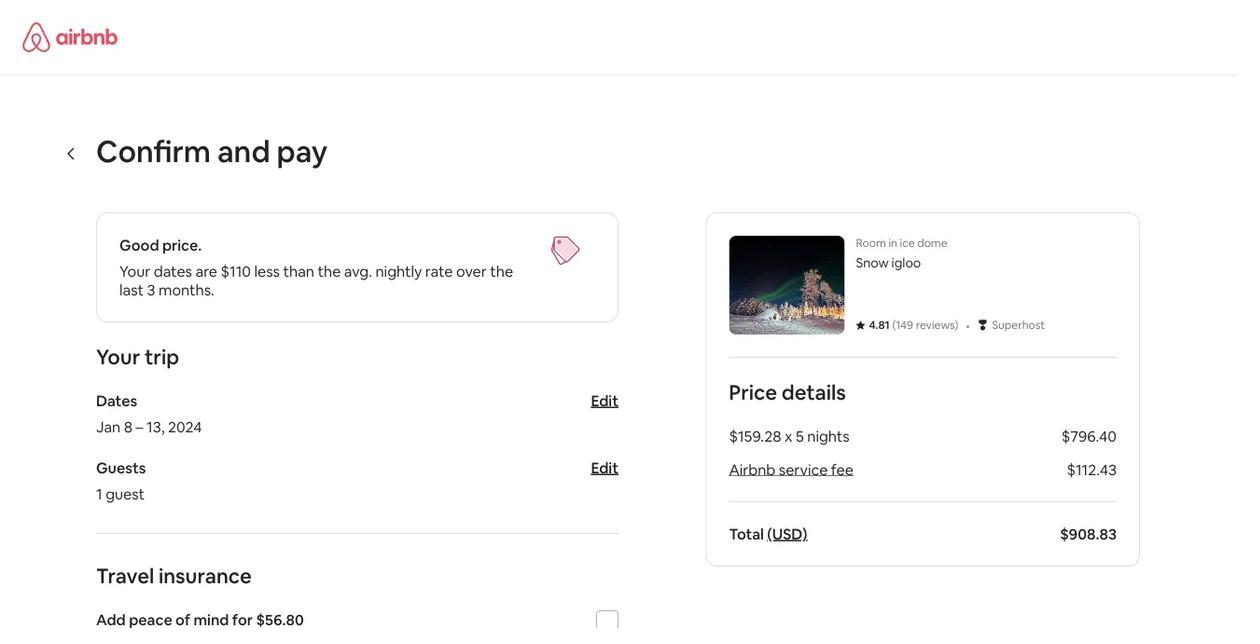 Task type: locate. For each thing, give the bounding box(es) containing it.
total
[[729, 525, 764, 544]]

8
[[124, 418, 133, 437]]

total (usd)
[[729, 525, 807, 544]]

$110
[[221, 262, 251, 281]]

0 vertical spatial your
[[119, 262, 150, 281]]

back image
[[64, 146, 79, 161]]

$796.40
[[1061, 427, 1117, 446]]

guest
[[106, 485, 145, 504]]

13,
[[147, 418, 165, 437]]

0 vertical spatial edit
[[591, 391, 619, 411]]

guests
[[96, 459, 146, 478]]

price
[[729, 379, 777, 406]]

edit button
[[591, 391, 619, 411], [591, 459, 619, 478]]

2 edit from the top
[[591, 459, 619, 478]]

the
[[318, 262, 341, 281], [490, 262, 513, 281]]

4.81 ( 149 reviews )
[[869, 318, 959, 333]]

your
[[119, 262, 150, 281], [96, 344, 140, 370]]

edit button for guests 1 guest
[[591, 459, 619, 478]]

$112.43
[[1067, 460, 1117, 480]]

$159.28 x 5 nights
[[729, 427, 850, 446]]

insurance
[[158, 563, 252, 590]]

1 horizontal spatial the
[[490, 262, 513, 281]]

0 horizontal spatial the
[[318, 262, 341, 281]]

airbnb
[[729, 460, 776, 480]]

superhost
[[992, 318, 1045, 333]]

guests 1 guest
[[96, 459, 146, 504]]

dates jan 8 – 13, 2024
[[96, 391, 202, 437]]

edit for guests 1 guest
[[591, 459, 619, 478]]

3
[[147, 280, 155, 299]]

1 vertical spatial your
[[96, 344, 140, 370]]

airbnb service fee button
[[729, 460, 854, 480]]

2 edit button from the top
[[591, 459, 619, 478]]

0 vertical spatial edit button
[[591, 391, 619, 411]]

are
[[195, 262, 217, 281]]

x
[[785, 427, 792, 446]]

your down good at the top
[[119, 262, 150, 281]]

$159.28
[[729, 427, 781, 446]]

airbnb service fee
[[729, 460, 854, 480]]

your left trip
[[96, 344, 140, 370]]

over
[[456, 262, 487, 281]]

travel
[[96, 563, 154, 590]]

your inside good price. your dates are $110 less than the avg. nightly rate over the last 3 months.
[[119, 262, 150, 281]]

2 the from the left
[[490, 262, 513, 281]]

room in ice dome snow igloo
[[856, 236, 947, 271]]

1 vertical spatial edit button
[[591, 459, 619, 478]]

1 vertical spatial edit
[[591, 459, 619, 478]]

1 edit button from the top
[[591, 391, 619, 411]]

edit
[[591, 391, 619, 411], [591, 459, 619, 478]]

confirm and pay
[[96, 132, 328, 171]]

igloo
[[891, 255, 921, 271]]

–
[[136, 418, 143, 437]]

edit for dates jan 8 – 13, 2024
[[591, 391, 619, 411]]

the right over at the left top of page
[[490, 262, 513, 281]]

service
[[779, 460, 828, 480]]

the left 'avg.'
[[318, 262, 341, 281]]

price.
[[162, 236, 202, 255]]

1 edit from the top
[[591, 391, 619, 411]]



Task type: vqa. For each thing, say whether or not it's contained in the screenshot.
$319
no



Task type: describe. For each thing, give the bounding box(es) containing it.
snow
[[856, 255, 889, 271]]

•
[[966, 316, 970, 335]]

$908.83
[[1060, 525, 1117, 544]]

5
[[796, 427, 804, 446]]

)
[[955, 318, 959, 333]]

dome
[[917, 236, 947, 251]]

fee
[[831, 460, 854, 480]]

dates
[[154, 262, 192, 281]]

dates
[[96, 391, 137, 411]]

4.81
[[869, 318, 890, 333]]

room
[[856, 236, 886, 251]]

than
[[283, 262, 314, 281]]

details
[[782, 379, 846, 406]]

travel insurance
[[96, 563, 252, 590]]

months.
[[159, 280, 214, 299]]

rate
[[425, 262, 453, 281]]

and
[[217, 132, 270, 171]]

in
[[888, 236, 897, 251]]

last
[[119, 280, 144, 299]]

trip
[[145, 344, 179, 370]]

ice
[[900, 236, 915, 251]]

jan
[[96, 418, 121, 437]]

less
[[254, 262, 280, 281]]

avg.
[[344, 262, 372, 281]]

nightly
[[375, 262, 422, 281]]

pay
[[277, 132, 328, 171]]

good
[[119, 236, 159, 255]]

confirm
[[96, 132, 211, 171]]

your trip
[[96, 344, 179, 370]]

price details
[[729, 379, 846, 406]]

nights
[[807, 427, 850, 446]]

2024
[[168, 418, 202, 437]]

(
[[892, 318, 896, 333]]

149
[[896, 318, 913, 333]]

good price. your dates are $110 less than the avg. nightly rate over the last 3 months.
[[119, 236, 513, 299]]

edit button for dates jan 8 – 13, 2024
[[591, 391, 619, 411]]

(usd)
[[767, 525, 807, 544]]

(usd) button
[[767, 525, 807, 544]]

1
[[96, 485, 102, 504]]

reviews
[[916, 318, 955, 333]]

1 the from the left
[[318, 262, 341, 281]]



